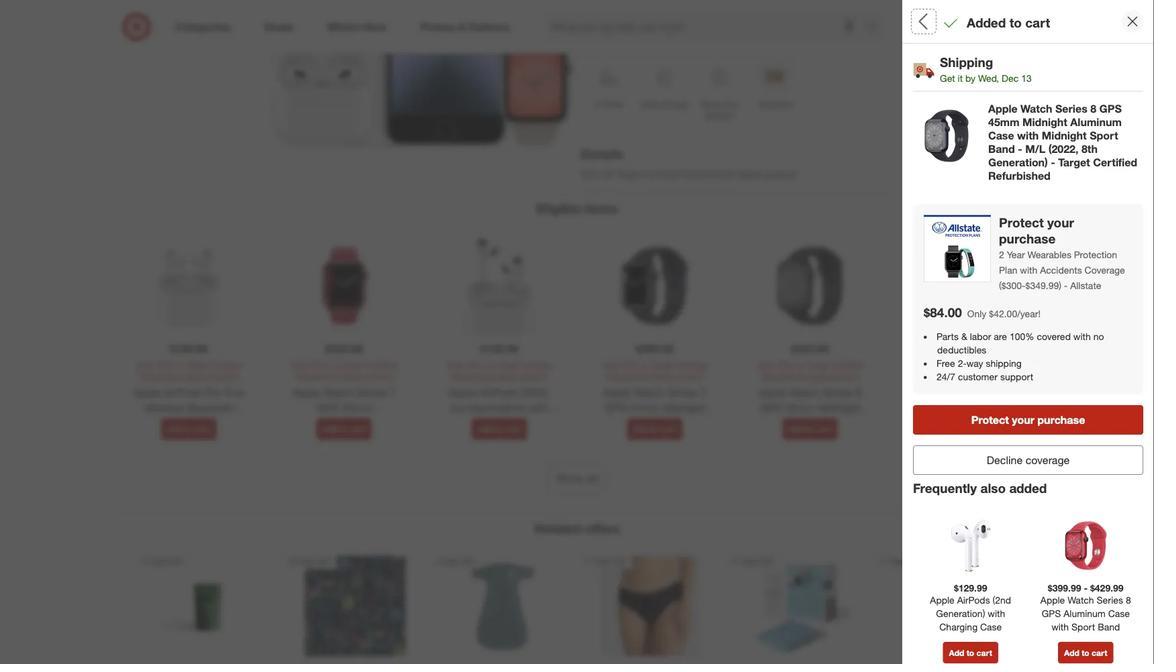 Task type: describe. For each thing, give the bounding box(es) containing it.
refurbished for $299.99
[[606, 372, 650, 382]]

$343.99 for $343.99
[[1031, 156, 1069, 169]]

certified inside apple watch series 8 gps 45mm midnight aluminum case with midnight sport band - m/l (2022, 8th generation) - target certified refurbished
[[1093, 156, 1138, 169]]

search button
[[859, 12, 891, 44]]

refurbished inside apple watch series 8 gps 45mm midnight aluminum case with midnight sport band - m/l (2022, 8th generation) - target certified refurbished
[[988, 170, 1051, 183]]

only
[[967, 308, 987, 320]]

size group m/l
[[913, 304, 992, 317]]

product for $343.99
[[831, 372, 859, 382]]

by inside get it by wed, dec 13 free shipping exclusions apply.
[[942, 394, 954, 407]]

save for $199.99
[[136, 360, 154, 370]]

45mm inside apple watch series 8 gps 45mm midnight aluminum case with midnight sport band - m/l (2022, 8th generation) - target certified refurbished
[[988, 116, 1020, 129]]

$429.99
[[1090, 583, 1124, 594]]

add to cart button for $343.99
[[782, 419, 838, 440]]

target for $343.99
[[807, 360, 829, 370]]

protect your purchase button
[[913, 405, 1143, 435]]

show all
[[557, 472, 597, 486]]

2-
[[958, 358, 967, 369]]

search
[[859, 22, 891, 35]]

free inside get it by wed, dec 13 free shipping exclusions apply.
[[913, 409, 934, 422]]

valid
[[581, 35, 601, 46]]

offers
[[585, 522, 620, 537]]

target inside apple watch series 8 gps 45mm midnight aluminum case with midnight sport band - m/l (2022, 8th generation) - target certified refurbished
[[1058, 156, 1090, 169]]

shipping inside parts & labor are 100% covered with no deductibles free 2-way shipping 24/7 customer support
[[986, 358, 1022, 369]]

you
[[629, 35, 644, 46]]

$199.99
[[170, 343, 208, 356]]

same day delivery
[[701, 99, 738, 121]]

choose options
[[913, 12, 1029, 31]]

day
[[724, 99, 738, 109]]

related
[[535, 522, 581, 537]]

$129.99
[[954, 583, 987, 594]]

add to cart button for $349.99
[[938, 419, 993, 440]]

with inside apple watch series 8 gps 45mm midnight aluminum case with midnight sport band - m/l (2022, 8th generation) - target certified refurbished
[[1017, 129, 1039, 142]]

8th inside apple watch series 8 gps aluminum case with sport band - (2022, 8th generation) - target certified refurbished apple
[[1064, 95, 1081, 108]]

20% for $139.99
[[467, 360, 483, 370]]

product inside details 20% off target certified refurbished apple product
[[764, 169, 797, 180]]

(2nd
[[993, 595, 1011, 607]]

apple watch series 8 gps aluminum case with sport band - (2022, 8th generation) - target certified refurbished link
[[1031, 54, 1143, 135]]

$84.00 only $42.00/year!
[[924, 305, 1041, 321]]

gps for aluminum
[[1100, 102, 1122, 116]]

19
[[1021, 14, 1028, 22]]

$322.99
[[325, 343, 363, 356]]

no
[[1094, 331, 1104, 343]]

cart for $299.99
[[661, 424, 676, 435]]

group containing size group
[[912, 303, 1143, 361]]

cart for $139.99
[[505, 424, 521, 435]]

apple inside apple watch series 8 gps 45mm midnight aluminum case with midnight sport band - m/l (2022, 8th generation) - target certified refurbished
[[988, 102, 1018, 116]]

s/m link
[[957, 326, 995, 356]]

1 vertical spatial 45mm
[[939, 243, 970, 256]]

$42.00/year!
[[989, 308, 1041, 320]]

on for $343.99
[[796, 360, 805, 370]]

add for $199.99
[[167, 424, 182, 435]]

40506
[[952, 373, 982, 386]]

20% inside details 20% off target certified refurbished apple product
[[581, 169, 600, 180]]

$299.99
[[636, 343, 674, 356]]

eligible
[[537, 201, 581, 216]]

edit location
[[991, 374, 1043, 385]]

save for $343.99
[[757, 360, 775, 370]]

with inside the protect your purchase 2 year wearables protection plan with accidents coverage ($300-$349.99) - allstate
[[1020, 265, 1038, 276]]

year
[[1007, 249, 1025, 261]]

certified inside apple watch series 8 gps aluminum case with sport band - (2022, 8th generation) - target certified refurbished apple
[[1074, 108, 1118, 121]]

8th inside apple watch series 8 gps 45mm midnight aluminum case with midnight sport band - m/l (2022, 8th generation) - target certified refurbished
[[1082, 143, 1098, 156]]

your for protect your purchase 2 year wearables protection plan with accidents coverage ($300-$349.99) - allstate
[[1047, 215, 1074, 231]]

delivery
[[705, 111, 734, 121]]

save for $322.99
[[291, 360, 309, 370]]

apple inside details 20% off target certified refurbished apple product
[[737, 169, 762, 180]]

series for case
[[1098, 54, 1131, 67]]

41mm
[[923, 273, 954, 286]]

m/l inside apple watch series 8 gps 45mm midnight aluminum case with midnight sport band - m/l (2022, 8th generation) - target certified refurbished
[[1025, 143, 1046, 156]]

coverage
[[1026, 454, 1070, 467]]

$84.00
[[924, 305, 962, 321]]

add to cart for $349.99
[[944, 424, 987, 435]]

product for $322.99
[[365, 372, 393, 382]]

options
[[974, 12, 1029, 31]]

exclusions
[[913, 424, 965, 437]]

store
[[603, 99, 623, 109]]

case inside apple watch series 8 gps aluminum case with sport band - (2022, 8th generation) - target certified refurbished apple
[[1111, 68, 1137, 81]]

edit
[[991, 374, 1007, 385]]

$349.99
[[946, 343, 984, 356]]

band for apple watch series 8 gps 45mm midnight aluminum case with midnight sport band - m/l (2022, 8th generation) - target certified refurbished
[[988, 143, 1015, 156]]

parts
[[937, 331, 959, 343]]

it inside get it by wed, dec 13 free shipping exclusions apply.
[[934, 394, 939, 407]]

$139.99
[[480, 343, 519, 356]]

ship to 40506
[[913, 373, 982, 386]]

20% for $299.99
[[622, 360, 639, 370]]

valid when you shop...
[[581, 35, 675, 46]]

get inside get it by wed, dec 13 free shipping exclusions apply.
[[913, 394, 931, 407]]

case inside $399.99 - $429.99 apple watch series 8 gps aluminum case with sport band
[[1108, 608, 1130, 620]]

isn't
[[960, 445, 979, 458]]

group
[[936, 304, 967, 317]]

save for $349.99
[[913, 360, 930, 370]]

add to cart button for $299.99
[[627, 419, 682, 440]]

apple inside '$343.99 save 20% on target certified refurbished apple product'
[[807, 372, 828, 382]]

band inside apple watch series 8 gps aluminum case with sport band - (2022, 8th generation) - target certified refurbished apple
[[1088, 81, 1114, 94]]

covered
[[1037, 331, 1071, 343]]

size for size group m/l
[[913, 304, 933, 317]]

pickup
[[663, 99, 688, 109]]

41mm link
[[915, 265, 962, 295]]

add to cart button for $199.99
[[161, 419, 216, 440]]

add to cart for $343.99
[[789, 424, 832, 435]]

choose
[[913, 12, 970, 31]]

apple inside $129.99 apple airpods (2nd generation) with charging case
[[930, 595, 955, 607]]

gps for with
[[1031, 68, 1054, 81]]

apple inside $349.99 save 20% on target certified refurbished apple product
[[963, 372, 984, 382]]

dialog containing added to cart
[[902, 0, 1154, 665]]

series for midnight
[[1055, 102, 1088, 116]]

all
[[587, 472, 597, 486]]

wed, inside shipping get it by wed, dec 13
[[978, 72, 999, 84]]

target for $199.99
[[186, 360, 208, 370]]

add to cart button for $139.99
[[472, 419, 527, 440]]

starlight image
[[1055, 205, 1083, 233]]

add for $322.99
[[323, 424, 338, 435]]

20% for $322.99
[[311, 360, 328, 370]]

certified for $199.99
[[210, 360, 242, 370]]

in store
[[595, 99, 623, 109]]

in
[[595, 99, 601, 109]]

apple inside the $322.99 save 20% on target certified refurbished apple product
[[341, 372, 362, 382]]

target for $349.99
[[963, 360, 985, 370]]

case inside $129.99 apple airpods (2nd generation) with charging case
[[980, 622, 1002, 634]]

target inside apple watch series 8 gps aluminum case with sport band - (2022, 8th generation) - target certified refurbished apple
[[1039, 108, 1071, 121]]

target inside details 20% off target certified refurbished apple product
[[616, 169, 642, 180]]

aluminum inside $399.99 - $429.99 apple watch series 8 gps aluminum case with sport band
[[1064, 608, 1106, 620]]

certified for $343.99
[[832, 360, 863, 370]]

frequently also added
[[913, 481, 1047, 496]]

with inside apple watch series 8 gps aluminum case with sport band - (2022, 8th generation) - target certified refurbished apple
[[1031, 81, 1053, 94]]

case inside apple watch series 8 gps 45mm midnight aluminum case with midnight sport band - m/l (2022, 8th generation) - target certified refurbished
[[988, 129, 1014, 142]]

wed, inside get it by wed, dec 13 free shipping exclusions apply.
[[957, 394, 981, 407]]

with inside $129.99 apple airpods (2nd generation) with charging case
[[988, 608, 1005, 620]]

shipping for shipping get it by wed, dec 13
[[940, 54, 993, 70]]

airpods
[[957, 595, 990, 607]]

coverage
[[1085, 265, 1125, 276]]

labor
[[970, 331, 991, 343]]

dec inside get it by wed, dec 13 free shipping exclusions apply.
[[984, 394, 1003, 407]]

ship
[[913, 373, 936, 386]]

size 45mm
[[913, 243, 970, 256]]

$349.99)
[[1026, 280, 1062, 292]]

dec inside shipping get it by wed, dec 13
[[1002, 72, 1019, 84]]

midnight image
[[950, 205, 978, 233]]

save for $139.99
[[447, 360, 464, 370]]

by inside shipping get it by wed, dec 13
[[966, 72, 976, 84]]

generation) inside apple watch series 8 gps aluminum case with sport band - (2022, 8th generation) - target certified refurbished apple
[[1084, 95, 1143, 108]]

added
[[967, 15, 1006, 30]]

items
[[584, 201, 618, 216]]

deductibles
[[937, 344, 987, 356]]

on for $199.99
[[175, 360, 184, 370]]

related offers
[[535, 522, 620, 537]]

45mm link
[[968, 265, 1016, 295]]

$399.99 - $429.99 apple watch series 8 gps aluminum case with sport band
[[1041, 583, 1131, 634]]

apple watch series 8 gps aluminum case with sport band - (2022, 8th generation) - target certified refurbished apple
[[1031, 54, 1143, 146]]

your for protect your purchase
[[1012, 413, 1035, 427]]

decline coverage
[[987, 454, 1070, 467]]

- inside $399.99 - $429.99 apple watch series 8 gps aluminum case with sport band
[[1084, 583, 1088, 594]]

apple watch series 8 gps 45mm midnight aluminum case with midnight sport band - m/l (2022, 8th generation) - target certified refurbished image
[[913, 102, 980, 170]]

order pickup
[[640, 99, 688, 109]]

$399.99
[[1048, 583, 1081, 594]]

$349.99 save 20% on target certified refurbished apple product
[[913, 343, 1018, 382]]

$299.99 save 20% on target certified refurbished apple product
[[602, 343, 708, 382]]

protect your purchase
[[971, 413, 1085, 427]]

series inside $399.99 - $429.99 apple watch series 8 gps aluminum case with sport band
[[1097, 595, 1123, 607]]

apple inside $139.99 save 20% on target certified refurbished apple product
[[497, 372, 518, 382]]

$343.99 save 20% on target certified refurbished apple product
[[757, 343, 863, 382]]

What can we help you find? suggestions appear below search field
[[543, 12, 868, 42]]

refurbished for $349.99
[[917, 372, 961, 382]]

order
[[640, 99, 661, 109]]

silver image
[[1020, 205, 1048, 233]]

apple inside "$199.99 save 20% on target certified refurbished apple product"
[[186, 372, 207, 382]]

apple watch series 8 gps aluminum case with sport band - (2022, 8th generation) - target certified refurbished image
[[913, 54, 1021, 162]]

show
[[557, 472, 584, 486]]

sport inside apple watch series 8 gps aluminum case with sport band - (2022, 8th generation) - target certified refurbished apple
[[1056, 81, 1085, 94]]

cart for $199.99
[[195, 424, 210, 435]]

customer
[[958, 371, 998, 383]]

eligible items
[[537, 201, 618, 216]]

watch for band
[[1064, 54, 1095, 67]]



Task type: locate. For each thing, give the bounding box(es) containing it.
protect for protect your purchase
[[971, 413, 1009, 427]]

1 vertical spatial $343.99
[[791, 343, 829, 356]]

protect inside button
[[971, 413, 1009, 427]]

8 for midnight
[[1091, 102, 1097, 116]]

(2022, inside apple watch series 8 gps aluminum case with sport band - (2022, 8th generation) - target certified refurbished apple
[[1031, 95, 1061, 108]]

save inside "$199.99 save 20% on target certified refurbished apple product"
[[136, 360, 154, 370]]

product for $349.99
[[986, 372, 1014, 382]]

watch for with
[[1021, 102, 1052, 116]]

purchase up coverage
[[1038, 413, 1085, 427]]

1 vertical spatial purchase
[[1038, 413, 1085, 427]]

45mm down 2
[[976, 273, 1008, 286]]

1 vertical spatial dec
[[984, 394, 1003, 407]]

product inside $139.99 save 20% on target certified refurbished apple product
[[520, 372, 548, 382]]

band down $429.99
[[1098, 622, 1120, 634]]

5 on from the left
[[796, 360, 805, 370]]

8 for case
[[1134, 54, 1140, 67]]

target inside $349.99 save 20% on target certified refurbished apple product
[[963, 360, 985, 370]]

0 vertical spatial (2022,
[[1031, 95, 1061, 108]]

aluminum inside apple watch series 8 gps aluminum case with sport band - (2022, 8th generation) - target certified refurbished apple
[[1057, 68, 1108, 81]]

shipping up "exclusions apply." link
[[937, 409, 978, 422]]

1 vertical spatial series
[[1055, 102, 1088, 116]]

location
[[1010, 374, 1043, 385]]

cart for $349.99
[[971, 424, 987, 435]]

refurbished inside apple watch series 8 gps aluminum case with sport band - (2022, 8th generation) - target certified refurbished apple
[[1031, 122, 1094, 135]]

s/m
[[966, 334, 986, 347]]

refurbished inside "$199.99 save 20% on target certified refurbished apple product"
[[140, 372, 184, 382]]

1 on from the left
[[175, 360, 184, 370]]

sport for $429.99
[[1072, 622, 1095, 634]]

add to cart for $299.99
[[633, 424, 676, 435]]

midnight
[[1023, 116, 1068, 129], [1042, 129, 1087, 142]]

size down (product)red image
[[913, 243, 933, 256]]

0 vertical spatial by
[[966, 72, 976, 84]]

protect up sold
[[971, 413, 1009, 427]]

watch inside $399.99 - $429.99 apple watch series 8 gps aluminum case with sport band
[[1068, 595, 1094, 607]]

2 size from the top
[[913, 304, 933, 317]]

2 year wearables protection plan with accidents coverage ($300-$349.99) - allstate image
[[924, 215, 991, 282]]

0 vertical spatial shipping
[[986, 358, 1022, 369]]

shipping inside get it by wed, dec 13 free shipping exclusions apply.
[[937, 409, 978, 422]]

get down choose
[[940, 72, 955, 84]]

get it by wed, dec 13 free shipping exclusions apply.
[[913, 394, 1018, 437]]

this item isn't sold in stores
[[913, 445, 1046, 458]]

4 on from the left
[[641, 360, 650, 370]]

20% for $349.99
[[933, 360, 949, 370]]

20% for $199.99
[[156, 360, 173, 370]]

wed, down 40506
[[957, 394, 981, 407]]

product for $299.99
[[675, 372, 704, 382]]

certified for $349.99
[[987, 360, 1018, 370]]

generation)
[[1084, 95, 1143, 108], [988, 156, 1048, 169], [936, 608, 985, 620]]

0 vertical spatial shipping
[[940, 54, 993, 70]]

protect for protect your purchase 2 year wearables protection plan with accidents coverage ($300-$349.99) - allstate
[[999, 215, 1044, 231]]

shipping get it by wed, dec 13
[[940, 54, 1032, 84]]

get down 'ship' at right
[[913, 394, 931, 407]]

watch
[[1064, 54, 1095, 67], [1021, 102, 1052, 116], [1068, 595, 1094, 607]]

1 vertical spatial band
[[988, 143, 1015, 156]]

add to cart button for $322.99
[[316, 419, 372, 440]]

1 vertical spatial (2022,
[[1049, 143, 1079, 156]]

dec down edit
[[984, 394, 1003, 407]]

1 vertical spatial by
[[942, 394, 954, 407]]

0 vertical spatial protect
[[999, 215, 1044, 231]]

1 vertical spatial 13
[[1006, 394, 1018, 407]]

6 save from the left
[[913, 360, 930, 370]]

on for $349.99
[[951, 360, 961, 370]]

band up apple watch series 8 gps 45mm midnight aluminum case with midnight sport band - m/l (2022, 8th generation) - target certified refurbished
[[1088, 81, 1114, 94]]

1 vertical spatial group
[[912, 303, 1143, 361]]

2 vertical spatial band
[[1098, 622, 1120, 634]]

2 vertical spatial 8
[[1126, 595, 1131, 607]]

2 vertical spatial aluminum
[[1064, 608, 1106, 620]]

2 save from the left
[[291, 360, 309, 370]]

0 vertical spatial size
[[913, 243, 933, 256]]

-
[[1117, 81, 1122, 94], [1031, 108, 1036, 121], [1018, 143, 1023, 156], [1051, 156, 1055, 169], [1064, 280, 1068, 292], [1084, 583, 1088, 594]]

$343.99 for $343.99 save 20% on target certified refurbished apple product
[[791, 343, 829, 356]]

0 vertical spatial sport
[[1056, 81, 1085, 94]]

apple airpods (2nd generation) with charging case image
[[937, 513, 1004, 580]]

cart for $322.99
[[350, 424, 366, 435]]

1 horizontal spatial $343.99
[[1031, 156, 1069, 169]]

series inside apple watch series 8 gps 45mm midnight aluminum case with midnight sport band - m/l (2022, 8th generation) - target certified refurbished
[[1055, 102, 1088, 116]]

1 vertical spatial get
[[913, 394, 931, 407]]

20% inside the $299.99 save 20% on target certified refurbished apple product
[[622, 360, 639, 370]]

by down the ship to 40506
[[942, 394, 954, 407]]

your up wearables
[[1047, 215, 1074, 231]]

add to cart for $199.99
[[167, 424, 210, 435]]

shipping right day
[[759, 99, 791, 109]]

($300-
[[999, 280, 1026, 292]]

band inside $399.99 - $429.99 apple watch series 8 gps aluminum case with sport band
[[1098, 622, 1120, 634]]

show all link
[[548, 464, 606, 494]]

product inside "$199.99 save 20% on target certified refurbished apple product"
[[209, 372, 238, 382]]

13 inside shipping get it by wed, dec 13
[[1021, 72, 1032, 84]]

dialog
[[902, 0, 1154, 665]]

are
[[994, 331, 1007, 343]]

1 horizontal spatial 8th
[[1082, 143, 1098, 156]]

allstate
[[1070, 280, 1101, 292]]

1 vertical spatial size
[[913, 304, 933, 317]]

wed, down added
[[978, 72, 999, 84]]

on for $322.99
[[330, 360, 339, 370]]

gps inside apple watch series 8 gps 45mm midnight aluminum case with midnight sport band - m/l (2022, 8th generation) - target certified refurbished
[[1100, 102, 1122, 116]]

1 horizontal spatial 8
[[1126, 595, 1131, 607]]

on inside "$199.99 save 20% on target certified refurbished apple product"
[[175, 360, 184, 370]]

refurbished inside details 20% off target certified refurbished apple product
[[683, 169, 735, 180]]

band right apple watch series 8 gps 45mm midnight aluminum case with midnight sport band - m/l (2022, 8th generation) - target certified refurbished image
[[988, 143, 1015, 156]]

product(red) image
[[985, 205, 1013, 233]]

protect
[[999, 215, 1044, 231], [971, 413, 1009, 427]]

2 on from the left
[[330, 360, 339, 370]]

on inside the $322.99 save 20% on target certified refurbished apple product
[[330, 360, 339, 370]]

0 horizontal spatial your
[[1012, 413, 1035, 427]]

0 vertical spatial get
[[940, 72, 955, 84]]

&
[[961, 331, 967, 343]]

1 vertical spatial wed,
[[957, 394, 981, 407]]

same
[[701, 99, 722, 109]]

generation) inside apple watch series 8 gps 45mm midnight aluminum case with midnight sport band - m/l (2022, 8th generation) - target certified refurbished
[[988, 156, 1048, 169]]

0 horizontal spatial 8
[[1091, 102, 1097, 116]]

off
[[603, 169, 614, 180]]

8
[[1134, 54, 1140, 67], [1091, 102, 1097, 116], [1126, 595, 1131, 607]]

save inside $139.99 save 20% on target certified refurbished apple product
[[447, 360, 464, 370]]

sport inside $399.99 - $429.99 apple watch series 8 gps aluminum case with sport band
[[1072, 622, 1095, 634]]

sold
[[982, 445, 1002, 458]]

0 vertical spatial band
[[1088, 81, 1114, 94]]

charging
[[940, 622, 978, 634]]

to inside the choose options dialog
[[939, 373, 949, 386]]

sport for series
[[1090, 129, 1118, 142]]

cart for $343.99
[[816, 424, 832, 435]]

- inside the protect your purchase 2 year wearables protection plan with accidents coverage ($300-$349.99) - allstate
[[1064, 280, 1068, 292]]

sport inside apple watch series 8 gps 45mm midnight aluminum case with midnight sport band - m/l (2022, 8th generation) - target certified refurbished
[[1090, 129, 1118, 142]]

size for size 45mm
[[913, 243, 933, 256]]

purchase for protect your purchase
[[1038, 413, 1085, 427]]

45mm
[[988, 116, 1020, 129], [939, 243, 970, 256], [976, 273, 1008, 286]]

$322.99 save 20% on target certified refurbished apple product
[[291, 343, 397, 382]]

product inside '$343.99 save 20% on target certified refurbished apple product'
[[831, 372, 859, 382]]

on for $139.99
[[485, 360, 495, 370]]

gps
[[1031, 68, 1054, 81], [1100, 102, 1122, 116], [1042, 608, 1061, 620]]

0 vertical spatial 8th
[[1064, 95, 1081, 108]]

it down choose options
[[958, 72, 963, 84]]

support
[[1000, 371, 1034, 383]]

gps inside $399.99 - $429.99 apple watch series 8 gps aluminum case with sport band
[[1042, 608, 1061, 620]]

purchase inside button
[[1038, 413, 1085, 427]]

parts & labor are 100% covered with no deductibles free 2-way shipping 24/7 customer support
[[937, 331, 1104, 383]]

0 vertical spatial $343.99
[[1031, 156, 1069, 169]]

13 inside get it by wed, dec 13 free shipping exclusions apply.
[[1006, 394, 1018, 407]]

0 horizontal spatial shipping
[[759, 99, 791, 109]]

plan
[[999, 265, 1018, 276]]

0 vertical spatial 45mm
[[988, 116, 1020, 129]]

target for $299.99
[[652, 360, 674, 370]]

on for $299.99
[[641, 360, 650, 370]]

13
[[1021, 72, 1032, 84], [1006, 394, 1018, 407]]

4 save from the left
[[602, 360, 620, 370]]

2 vertical spatial m/l
[[923, 334, 943, 347]]

certified for $322.99
[[366, 360, 397, 370]]

get
[[940, 72, 955, 84], [913, 394, 931, 407]]

0 vertical spatial series
[[1098, 54, 1131, 67]]

certified inside details 20% off target certified refurbished apple product
[[644, 169, 681, 180]]

1 horizontal spatial free
[[937, 358, 955, 369]]

$343.99 inside '$343.99 save 20% on target certified refurbished apple product'
[[791, 343, 829, 356]]

decline
[[987, 454, 1023, 467]]

product for $199.99
[[209, 372, 238, 382]]

protect your purchase 2 year wearables protection plan with accidents coverage ($300-$349.99) - allstate
[[999, 215, 1125, 292]]

1 vertical spatial 8
[[1091, 102, 1097, 116]]

add for $139.99
[[478, 424, 493, 435]]

8 inside apple watch series 8 gps 45mm midnight aluminum case with midnight sport band - m/l (2022, 8th generation) - target certified refurbished
[[1091, 102, 1097, 116]]

(2022, inside apple watch series 8 gps 45mm midnight aluminum case with midnight sport band - m/l (2022, 8th generation) - target certified refurbished
[[1049, 143, 1079, 156]]

certified for $299.99
[[676, 360, 708, 370]]

protection
[[1074, 249, 1117, 261]]

add for $343.99
[[789, 424, 804, 435]]

on inside $139.99 save 20% on target certified refurbished apple product
[[485, 360, 495, 370]]

1 vertical spatial shipping
[[759, 99, 791, 109]]

shop...
[[646, 35, 675, 46]]

1 vertical spatial sport
[[1090, 129, 1118, 142]]

1 horizontal spatial generation)
[[988, 156, 1048, 169]]

target for $322.99
[[341, 360, 363, 370]]

$129.99 apple airpods (2nd generation) with charging case
[[930, 583, 1011, 634]]

added to cart
[[967, 15, 1050, 30]]

your inside button
[[1012, 413, 1035, 427]]

2 vertical spatial generation)
[[936, 608, 985, 620]]

wearables
[[1028, 249, 1072, 261]]

0 horizontal spatial it
[[934, 394, 939, 407]]

apply.
[[967, 424, 996, 437]]

0 vertical spatial generation)
[[1084, 95, 1143, 108]]

refurbished for $139.99
[[451, 372, 495, 382]]

1 horizontal spatial your
[[1047, 215, 1074, 231]]

1 vertical spatial it
[[934, 394, 939, 407]]

group
[[912, 242, 1143, 300], [912, 303, 1143, 361]]

purchase up "year"
[[999, 231, 1056, 247]]

apple inside the $299.99 save 20% on target certified refurbished apple product
[[652, 372, 673, 382]]

0 vertical spatial wed,
[[978, 72, 999, 84]]

add for $299.99
[[633, 424, 648, 435]]

0 vertical spatial m/l
[[1025, 143, 1046, 156]]

1 vertical spatial m/l
[[972, 304, 992, 317]]

20% inside $349.99 save 20% on target certified refurbished apple product
[[933, 360, 949, 370]]

1 horizontal spatial m/l
[[972, 304, 992, 317]]

refurbished
[[1031, 122, 1094, 135], [683, 169, 735, 180], [988, 170, 1051, 183], [140, 372, 184, 382], [295, 372, 339, 382], [451, 372, 495, 382], [606, 372, 650, 382], [761, 372, 805, 382], [917, 372, 961, 382]]

$343.99 inside the choose options dialog
[[1031, 156, 1069, 169]]

0 vertical spatial purchase
[[999, 231, 1056, 247]]

0 horizontal spatial 8th
[[1064, 95, 1081, 108]]

free up exclusions
[[913, 409, 934, 422]]

0 horizontal spatial 13
[[1006, 394, 1018, 407]]

band for $399.99 - $429.99 apple watch series 8 gps aluminum case with sport band
[[1098, 622, 1120, 634]]

get inside shipping get it by wed, dec 13
[[940, 72, 955, 84]]

0 horizontal spatial $343.99
[[791, 343, 829, 356]]

your up stores
[[1012, 413, 1035, 427]]

1 horizontal spatial by
[[966, 72, 976, 84]]

13 down 19 link
[[1021, 72, 1032, 84]]

with inside $399.99 - $429.99 apple watch series 8 gps aluminum case with sport band
[[1052, 622, 1069, 634]]

0 vertical spatial your
[[1047, 215, 1074, 231]]

3 on from the left
[[485, 360, 495, 370]]

2 vertical spatial 45mm
[[976, 273, 1008, 286]]

target for $139.99
[[497, 360, 519, 370]]

added
[[1009, 481, 1047, 496]]

1 vertical spatial gps
[[1100, 102, 1122, 116]]

13 down edit location button in the bottom of the page
[[1006, 394, 1018, 407]]

2 vertical spatial watch
[[1068, 595, 1094, 607]]

0 horizontal spatial free
[[913, 409, 934, 422]]

20% inside the $322.99 save 20% on target certified refurbished apple product
[[311, 360, 328, 370]]

add to cart for $322.99
[[323, 424, 366, 435]]

purchase inside the protect your purchase 2 year wearables protection plan with accidents coverage ($300-$349.99) - allstate
[[999, 231, 1056, 247]]

purchase
[[999, 231, 1056, 247], [1038, 413, 1085, 427]]

shipping up edit
[[986, 358, 1022, 369]]

add to cart for $139.99
[[478, 424, 521, 435]]

0 vertical spatial watch
[[1064, 54, 1095, 67]]

group containing size
[[912, 242, 1143, 300]]

1 size from the top
[[913, 243, 933, 256]]

add for $349.99
[[944, 424, 959, 435]]

refurbished for $322.99
[[295, 372, 339, 382]]

certified inside '$343.99 save 20% on target certified refurbished apple product'
[[832, 360, 863, 370]]

45mm down shipping get it by wed, dec 13
[[988, 116, 1020, 129]]

1 vertical spatial free
[[913, 409, 934, 422]]

series
[[1098, 54, 1131, 67], [1055, 102, 1088, 116], [1097, 595, 1123, 607]]

1 vertical spatial 8th
[[1082, 143, 1098, 156]]

it inside shipping get it by wed, dec 13
[[958, 72, 963, 84]]

1 horizontal spatial shipping
[[940, 54, 993, 70]]

1 vertical spatial protect
[[971, 413, 1009, 427]]

aluminum inside apple watch series 8 gps 45mm midnight aluminum case with midnight sport band - m/l (2022, 8th generation) - target certified refurbished
[[1071, 116, 1122, 129]]

certified inside "$199.99 save 20% on target certified refurbished apple product"
[[210, 360, 242, 370]]

product inside the $299.99 save 20% on target certified refurbished apple product
[[675, 372, 704, 382]]

it
[[958, 72, 963, 84], [934, 394, 939, 407]]

certified inside $139.99 save 20% on target certified refurbished apple product
[[521, 360, 552, 370]]

certified for $139.99
[[521, 360, 552, 370]]

8 inside $399.99 - $429.99 apple watch series 8 gps aluminum case with sport band
[[1126, 595, 1131, 607]]

apple watch series 8 gps aluminum case with sport band image
[[1052, 513, 1119, 580]]

2 horizontal spatial generation)
[[1084, 95, 1143, 108]]

m/l
[[1025, 143, 1046, 156], [972, 304, 992, 317], [923, 334, 943, 347]]

with inside parts & labor are 100% covered with no deductibles free 2-way shipping 24/7 customer support
[[1074, 331, 1091, 343]]

1 vertical spatial aluminum
[[1071, 116, 1122, 129]]

0 vertical spatial aluminum
[[1057, 68, 1108, 81]]

way
[[967, 358, 983, 369]]

add to cart
[[167, 424, 210, 435], [323, 424, 366, 435], [478, 424, 521, 435], [633, 424, 676, 435], [789, 424, 832, 435], [944, 424, 987, 435], [949, 648, 992, 658], [1064, 648, 1108, 658]]

0 horizontal spatial generation)
[[936, 608, 985, 620]]

20% inside $139.99 save 20% on target certified refurbished apple product
[[467, 360, 483, 370]]

0 horizontal spatial by
[[942, 394, 954, 407]]

target inside the $322.99 save 20% on target certified refurbished apple product
[[341, 360, 363, 370]]

shipping down choose options
[[940, 54, 993, 70]]

free up "24/7"
[[937, 358, 955, 369]]

case
[[1111, 68, 1137, 81], [988, 129, 1014, 142], [1108, 608, 1130, 620], [980, 622, 1002, 634]]

2 vertical spatial sport
[[1072, 622, 1095, 634]]

to
[[1010, 15, 1022, 30], [939, 373, 949, 386], [185, 424, 192, 435], [340, 424, 348, 435], [495, 424, 503, 435], [651, 424, 658, 435], [806, 424, 814, 435], [961, 424, 969, 435], [967, 648, 974, 658], [1082, 648, 1090, 658]]

6 on from the left
[[951, 360, 961, 370]]

choose options dialog
[[902, 0, 1154, 665]]

1 horizontal spatial 13
[[1021, 72, 1032, 84]]

0 vertical spatial it
[[958, 72, 963, 84]]

save inside $349.99 save 20% on target certified refurbished apple product
[[913, 360, 930, 370]]

certified inside the $299.99 save 20% on target certified refurbished apple product
[[676, 360, 708, 370]]

2 horizontal spatial 8
[[1134, 54, 1140, 67]]

1 horizontal spatial shipping
[[986, 358, 1022, 369]]

refurbished inside '$343.99 save 20% on target certified refurbished apple product'
[[761, 372, 805, 382]]

band inside apple watch series 8 gps 45mm midnight aluminum case with midnight sport band - m/l (2022, 8th generation) - target certified refurbished
[[988, 143, 1015, 156]]

product for $139.99
[[520, 372, 548, 382]]

certified inside the $322.99 save 20% on target certified refurbished apple product
[[366, 360, 397, 370]]

20% for $343.99
[[777, 360, 794, 370]]

purchase for protect your purchase 2 year wearables protection plan with accidents coverage ($300-$349.99) - allstate
[[999, 231, 1056, 247]]

by down choose options
[[966, 72, 976, 84]]

save for $299.99
[[602, 360, 620, 370]]

2 horizontal spatial m/l
[[1025, 143, 1046, 156]]

refurbished for $343.99
[[761, 372, 805, 382]]

dec down 19 link
[[1002, 72, 1019, 84]]

save
[[136, 360, 154, 370], [291, 360, 309, 370], [447, 360, 464, 370], [602, 360, 620, 370], [757, 360, 775, 370], [913, 360, 930, 370]]

save inside the $322.99 save 20% on target certified refurbished apple product
[[291, 360, 309, 370]]

1 group from the top
[[912, 242, 1143, 300]]

watch inside apple watch series 8 gps aluminum case with sport band - (2022, 8th generation) - target certified refurbished apple
[[1064, 54, 1095, 67]]

on inside $349.99 save 20% on target certified refurbished apple product
[[951, 360, 961, 370]]

2 group from the top
[[912, 303, 1143, 361]]

it down the ship to 40506
[[934, 394, 939, 407]]

apple inside $399.99 - $429.99 apple watch series 8 gps aluminum case with sport band
[[1041, 595, 1065, 607]]

0 vertical spatial gps
[[1031, 68, 1054, 81]]

in
[[1005, 445, 1013, 458]]

0 vertical spatial dec
[[1002, 72, 1019, 84]]

1 horizontal spatial get
[[940, 72, 955, 84]]

0 vertical spatial 13
[[1021, 72, 1032, 84]]

2 vertical spatial series
[[1097, 595, 1123, 607]]

2 vertical spatial gps
[[1042, 608, 1061, 620]]

0 horizontal spatial m/l
[[923, 334, 943, 347]]

shipping for shipping
[[759, 99, 791, 109]]

size left group
[[913, 304, 933, 317]]

3 save from the left
[[447, 360, 464, 370]]

0 horizontal spatial shipping
[[937, 409, 978, 422]]

generation) inside $129.99 apple airpods (2nd generation) with charging case
[[936, 608, 985, 620]]

frequently
[[913, 481, 977, 496]]

your
[[1047, 215, 1074, 231], [1012, 413, 1035, 427]]

1 horizontal spatial it
[[958, 72, 963, 84]]

protect up "year"
[[999, 215, 1044, 231]]

decline coverage button
[[913, 446, 1143, 475]]

$199.99 save 20% on target certified refurbished apple product
[[136, 343, 242, 382]]

0 vertical spatial group
[[912, 242, 1143, 300]]

edit location button
[[990, 372, 1044, 387]]

2
[[999, 249, 1004, 261]]

refurbished inside $349.99 save 20% on target certified refurbished apple product
[[917, 372, 961, 382]]

1 vertical spatial watch
[[1021, 102, 1052, 116]]

100%
[[1010, 331, 1034, 343]]

1 save from the left
[[136, 360, 154, 370]]

free
[[937, 358, 955, 369], [913, 409, 934, 422]]

free inside parts & labor are 100% covered with no deductibles free 2-way shipping 24/7 customer support
[[937, 358, 955, 369]]

target inside "$199.99 save 20% on target certified refurbished apple product"
[[186, 360, 208, 370]]

dec
[[1002, 72, 1019, 84], [984, 394, 1003, 407]]

1 vertical spatial shipping
[[937, 409, 978, 422]]

45mm down "midnight" image
[[939, 243, 970, 256]]

(product)red image
[[915, 205, 943, 233]]

refurbished for $199.99
[[140, 372, 184, 382]]

refurbished inside $139.99 save 20% on target certified refurbished apple product
[[451, 372, 495, 382]]

1 vertical spatial your
[[1012, 413, 1035, 427]]

0 horizontal spatial get
[[913, 394, 931, 407]]

19 link
[[1004, 12, 1034, 42]]

$139.99 save 20% on target certified refurbished apple product
[[447, 343, 552, 382]]

stores
[[1016, 445, 1046, 458]]

24/7
[[937, 371, 955, 383]]

1 vertical spatial generation)
[[988, 156, 1048, 169]]

0 vertical spatial 8
[[1134, 54, 1140, 67]]

on inside '$343.99 save 20% on target certified refurbished apple product'
[[796, 360, 805, 370]]

when
[[603, 35, 626, 46]]

details 20% off target certified refurbished apple product
[[581, 147, 797, 180]]

20% inside '$343.99 save 20% on target certified refurbished apple product'
[[777, 360, 794, 370]]

certified
[[1074, 108, 1118, 121], [1093, 156, 1138, 169], [644, 169, 681, 180], [210, 360, 242, 370], [366, 360, 397, 370], [521, 360, 552, 370], [676, 360, 708, 370], [832, 360, 863, 370], [987, 360, 1018, 370]]

item
[[936, 445, 957, 458]]

0 vertical spatial free
[[937, 358, 955, 369]]

5 save from the left
[[757, 360, 775, 370]]

your inside the protect your purchase 2 year wearables protection plan with accidents coverage ($300-$349.99) - allstate
[[1047, 215, 1074, 231]]

watch inside apple watch series 8 gps 45mm midnight aluminum case with midnight sport band - m/l (2022, 8th generation) - target certified refurbished
[[1021, 102, 1052, 116]]



Task type: vqa. For each thing, say whether or not it's contained in the screenshot.
Generation) in the $129.99 apple airpods (2nd generation) with charging case
yes



